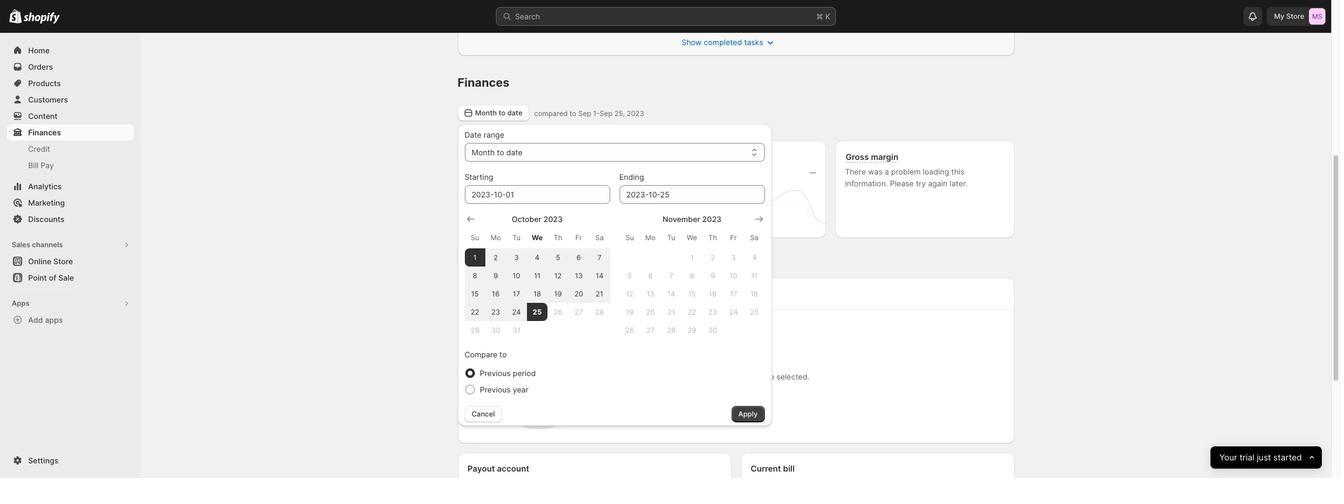 Task type: describe. For each thing, give the bounding box(es) containing it.
apps button
[[7, 296, 134, 312]]

$0.00 link
[[457, 141, 638, 238]]

1 horizontal spatial 19 button
[[620, 303, 640, 321]]

2 vertical spatial finances
[[458, 257, 494, 267]]

products
[[28, 79, 61, 88]]

1 horizontal spatial 14 button
[[661, 285, 682, 303]]

my store
[[1275, 12, 1305, 21]]

1 vertical spatial date
[[507, 148, 523, 157]]

1 horizontal spatial 27 button
[[640, 321, 661, 340]]

2 16 from the left
[[709, 290, 717, 299]]

8 for 1st 8 button from the left
[[473, 272, 477, 280]]

0 horizontal spatial 26 button
[[548, 303, 569, 321]]

online store link
[[7, 253, 134, 270]]

marketing
[[28, 198, 65, 208]]

try
[[916, 179, 926, 188]]

thursday element for november 2023
[[703, 228, 724, 249]]

online store
[[28, 257, 73, 266]]

sales
[[12, 240, 30, 249]]

customers link
[[7, 91, 134, 108]]

0 horizontal spatial 20 button
[[569, 285, 589, 303]]

28 for the left 28 button
[[596, 308, 604, 317]]

bill
[[28, 161, 39, 170]]

2 vertical spatial date
[[736, 372, 752, 382]]

⌘ k
[[817, 12, 831, 21]]

0 vertical spatial finances
[[458, 76, 510, 90]]

during
[[697, 372, 720, 382]]

mo for november
[[646, 233, 656, 242]]

1 horizontal spatial 28 button
[[661, 321, 682, 340]]

bill
[[784, 464, 795, 474]]

date range
[[465, 130, 505, 140]]

1 vertical spatial month to date
[[472, 148, 523, 157]]

2 16 button from the left
[[703, 285, 724, 303]]

point of sale button
[[0, 270, 141, 286]]

2 your from the left
[[756, 8, 772, 18]]

settings
[[28, 456, 58, 466]]

a
[[885, 167, 890, 177]]

problem
[[892, 167, 921, 177]]

an
[[547, 8, 556, 18]]

1 vertical spatial $0.00
[[522, 370, 556, 384]]

adds
[[527, 8, 545, 18]]

1 9 button from the left
[[486, 267, 506, 285]]

payout account
[[468, 464, 530, 474]]

17 for second 17 button from left
[[730, 290, 738, 299]]

su for october
[[471, 233, 479, 242]]

0 horizontal spatial shopify image
[[9, 9, 22, 23]]

security
[[608, 8, 636, 18]]

1 horizontal spatial 12 button
[[620, 285, 640, 303]]

this adds an extra layer of security to your account, and helps keep your financial information safe. link
[[467, 0, 1006, 29]]

1 vertical spatial 14
[[668, 290, 675, 299]]

1 horizontal spatial 21 button
[[661, 303, 682, 321]]

sales
[[676, 372, 695, 382]]

current bill
[[751, 464, 795, 474]]

2 30 button from the left
[[703, 321, 724, 340]]

2 29 button from the left
[[682, 321, 703, 340]]

3 for november 2023
[[732, 253, 736, 262]]

0 horizontal spatial 12
[[555, 272, 562, 280]]

november 2023
[[663, 215, 722, 224]]

0 horizontal spatial 7 button
[[589, 249, 610, 267]]

and
[[699, 8, 713, 18]]

21 for rightmost 21 button
[[668, 308, 675, 317]]

sales channels
[[12, 240, 63, 249]]

22 for 1st 22 button from the right
[[688, 308, 697, 317]]

previous year
[[480, 385, 529, 395]]

1 horizontal spatial range
[[754, 372, 775, 382]]

tu for october
[[513, 233, 521, 242]]

25,
[[615, 109, 625, 118]]

safe.
[[849, 8, 867, 18]]

apps
[[12, 299, 29, 308]]

loading
[[923, 167, 950, 177]]

1 your from the left
[[648, 8, 664, 18]]

2023 for october 2023
[[544, 215, 563, 224]]

fr for october 2023
[[576, 233, 582, 242]]

previous for previous period
[[480, 369, 511, 378]]

mo for october
[[491, 233, 501, 242]]

settings link
[[7, 453, 134, 469]]

add apps
[[28, 316, 63, 325]]

1 16 from the left
[[492, 290, 500, 299]]

19 for right 19 button
[[626, 308, 634, 317]]

payout
[[468, 464, 495, 474]]

your trial just started button
[[1211, 447, 1323, 469]]

home
[[28, 46, 50, 55]]

th for november 2023
[[709, 233, 717, 242]]

22 for second 22 button from right
[[471, 308, 479, 317]]

the
[[722, 372, 734, 382]]

information.
[[845, 179, 888, 188]]

30 for 2nd 30 button from right
[[492, 326, 500, 335]]

0 horizontal spatial 13 button
[[569, 267, 589, 285]]

tasks
[[745, 38, 764, 47]]

apply button
[[732, 406, 765, 423]]

0 horizontal spatial 5 button
[[548, 249, 569, 267]]

wednesday element for october
[[527, 228, 548, 249]]

keep
[[736, 8, 754, 18]]

helps
[[715, 8, 734, 18]]

Ending text field
[[620, 185, 765, 204]]

october 2023
[[512, 215, 563, 224]]

1 horizontal spatial 2023
[[627, 109, 645, 118]]

gross
[[846, 152, 869, 162]]

selected.
[[777, 372, 810, 382]]

2 25 button from the left
[[744, 303, 765, 321]]

show completed tasks button
[[460, 34, 999, 50]]

this
[[952, 167, 965, 177]]

27 for the rightmost 27 button
[[647, 326, 655, 335]]

3 button for november 2023
[[724, 249, 744, 267]]

gross margin there was a problem loading this information. please try again later.
[[845, 152, 968, 188]]

2 18 from the left
[[751, 290, 759, 299]]

trial
[[1240, 453, 1255, 463]]

Starting text field
[[465, 185, 610, 204]]

2 sep from the left
[[600, 109, 613, 118]]

4 button for october 2023
[[527, 249, 548, 267]]

1 horizontal spatial 20 button
[[640, 303, 661, 321]]

4 button for november 2023
[[744, 249, 765, 267]]

extra
[[558, 8, 576, 18]]

grid containing november
[[620, 213, 765, 340]]

2 button for october 2023
[[486, 249, 506, 267]]

1 10 from the left
[[513, 272, 521, 280]]

this adds an extra layer of security to your account, and helps keep your financial information safe.
[[510, 8, 867, 18]]

period
[[513, 369, 536, 378]]

search
[[515, 12, 540, 21]]

date inside dropdown button
[[508, 109, 523, 117]]

1 for november
[[691, 253, 694, 262]]

later.
[[950, 179, 968, 188]]

account
[[497, 464, 530, 474]]

sale
[[58, 273, 74, 283]]

21 for the left 21 button
[[596, 290, 604, 299]]

0 horizontal spatial there
[[622, 372, 643, 382]]

tuesday element for november 2023
[[661, 228, 682, 249]]

29 for 2nd 29 button from left
[[688, 326, 697, 335]]

no change image
[[621, 168, 627, 178]]

9 for first 9 button from left
[[494, 272, 498, 280]]

online store button
[[0, 253, 141, 270]]

⌘
[[817, 12, 824, 21]]

channels
[[32, 240, 63, 249]]

17 for second 17 button from the right
[[513, 290, 520, 299]]

store for online store
[[53, 257, 73, 266]]

1 8 button from the left
[[465, 267, 486, 285]]

apply
[[739, 410, 758, 419]]

1 23 from the left
[[492, 308, 500, 317]]

margin
[[871, 152, 899, 162]]

orders link
[[7, 59, 134, 75]]

apps
[[45, 316, 63, 325]]

add apps button
[[7, 312, 134, 328]]

was
[[869, 167, 883, 177]]

store for my store
[[1287, 12, 1305, 21]]

started
[[1274, 453, 1303, 463]]

0 horizontal spatial 27 button
[[569, 303, 589, 321]]

1 horizontal spatial 13 button
[[640, 285, 661, 303]]

20 for the right 20 "button"
[[646, 308, 655, 317]]

finances link
[[7, 124, 134, 141]]

0 horizontal spatial 6 button
[[569, 249, 589, 267]]

starting
[[465, 172, 494, 182]]

2 11 button from the left
[[744, 267, 765, 285]]

compared to sep 1-sep 25, 2023
[[534, 109, 645, 118]]

0 vertical spatial 14
[[596, 272, 604, 280]]

again
[[929, 179, 948, 188]]

there were no sales during the date range selected.
[[622, 372, 810, 382]]

were
[[645, 372, 663, 382]]

sunday element for october 2023
[[465, 228, 486, 249]]

1 17 button from the left
[[506, 285, 527, 303]]

k
[[826, 12, 831, 21]]

1 sep from the left
[[579, 109, 592, 118]]

compared
[[534, 109, 568, 118]]

please
[[890, 179, 914, 188]]

account,
[[666, 8, 697, 18]]

1 horizontal spatial of
[[598, 8, 605, 18]]

0 vertical spatial $0.00
[[468, 166, 502, 180]]

my
[[1275, 12, 1285, 21]]

saturday element for october 2023
[[589, 228, 610, 249]]

financial
[[774, 8, 804, 18]]

0 horizontal spatial 14 button
[[589, 267, 610, 285]]

6 for the leftmost 6 button
[[577, 253, 581, 262]]

31
[[513, 326, 521, 335]]

1 25 button from the left
[[527, 303, 548, 321]]

show completed tasks
[[682, 38, 764, 47]]

31 button
[[506, 321, 527, 340]]

1 horizontal spatial 7
[[670, 272, 674, 280]]

2 24 button from the left
[[724, 303, 744, 321]]

1 15 from the left
[[471, 290, 479, 299]]

24 for 1st 24 button from the right
[[730, 308, 738, 317]]

1 horizontal spatial shopify image
[[24, 12, 60, 24]]

november
[[663, 215, 701, 224]]

of inside button
[[49, 273, 56, 283]]

0 horizontal spatial 28 button
[[589, 303, 610, 321]]

content link
[[7, 108, 134, 124]]

2 10 button from the left
[[724, 267, 744, 285]]

tuesday element for october 2023
[[506, 228, 527, 249]]

24 for second 24 button from right
[[512, 308, 521, 317]]

0 horizontal spatial 21 button
[[589, 285, 610, 303]]

1 vertical spatial month
[[472, 148, 495, 157]]

to up the previous period
[[500, 350, 507, 360]]



Task type: locate. For each thing, give the bounding box(es) containing it.
1 button for october
[[465, 249, 486, 267]]

29 button
[[465, 321, 486, 340], [682, 321, 703, 340]]

0 horizontal spatial 3
[[515, 253, 519, 262]]

1 horizontal spatial fr
[[731, 233, 737, 242]]

cancel
[[472, 410, 495, 419]]

29 up sales at the bottom right of the page
[[688, 326, 697, 335]]

1 horizontal spatial 23
[[709, 308, 718, 317]]

tuesday element
[[506, 228, 527, 249], [661, 228, 682, 249]]

1 vertical spatial 19
[[626, 308, 634, 317]]

range right date
[[484, 130, 505, 140]]

friday element for october 2023
[[569, 228, 589, 249]]

previous
[[480, 369, 511, 378], [480, 385, 511, 395]]

1 previous from the top
[[480, 369, 511, 378]]

your left account,
[[648, 8, 664, 18]]

18 button
[[527, 285, 548, 303], [744, 285, 765, 303]]

2 mo from the left
[[646, 233, 656, 242]]

2 sunday element from the left
[[620, 228, 640, 249]]

0 horizontal spatial sunday element
[[465, 228, 486, 249]]

friday element
[[569, 228, 589, 249], [724, 228, 744, 249]]

23
[[492, 308, 500, 317], [709, 308, 718, 317]]

tuesday element down 'november'
[[661, 228, 682, 249]]

2 button
[[486, 249, 506, 267], [703, 249, 724, 267]]

2 3 from the left
[[732, 253, 736, 262]]

0 vertical spatial range
[[484, 130, 505, 140]]

wednesday element
[[527, 228, 548, 249], [682, 228, 703, 249]]

1 horizontal spatial wednesday element
[[682, 228, 703, 249]]

1 horizontal spatial 6
[[649, 272, 653, 280]]

grid containing october
[[465, 213, 610, 340]]

1 horizontal spatial 28
[[667, 326, 676, 335]]

th down october 2023
[[554, 233, 563, 242]]

2 2 from the left
[[711, 253, 715, 262]]

1 horizontal spatial 18 button
[[744, 285, 765, 303]]

1 horizontal spatial 5
[[628, 272, 632, 280]]

month to date up 'date range'
[[475, 109, 523, 117]]

1 sa from the left
[[596, 233, 604, 242]]

1 thursday element from the left
[[548, 228, 569, 249]]

30 for second 30 button
[[709, 326, 718, 335]]

ending
[[620, 172, 644, 182]]

we for november
[[687, 233, 698, 242]]

date left compared on the left of page
[[508, 109, 523, 117]]

to right security at the left
[[638, 8, 646, 18]]

your right keep
[[756, 8, 772, 18]]

0 vertical spatial 5
[[556, 253, 560, 262]]

0 horizontal spatial 18 button
[[527, 285, 548, 303]]

discounts link
[[7, 211, 134, 228]]

0 vertical spatial month
[[475, 109, 497, 117]]

th down the november 2023
[[709, 233, 717, 242]]

2 23 from the left
[[709, 308, 718, 317]]

0 horizontal spatial 12 button
[[548, 267, 569, 285]]

1 vertical spatial of
[[49, 273, 56, 283]]

17 button
[[506, 285, 527, 303], [724, 285, 744, 303]]

1 11 button from the left
[[527, 267, 548, 285]]

26 for '26' button to the right
[[626, 326, 634, 335]]

we down october 2023
[[532, 233, 543, 242]]

23 button
[[486, 303, 506, 321], [703, 303, 724, 321]]

1 30 button from the left
[[486, 321, 506, 340]]

customers
[[28, 95, 68, 104]]

finances
[[458, 76, 510, 90], [28, 128, 61, 137], [458, 257, 494, 267]]

1 15 button from the left
[[465, 285, 486, 303]]

2 25 from the left
[[750, 308, 759, 317]]

1 grid from the left
[[465, 213, 610, 340]]

2 15 button from the left
[[682, 285, 703, 303]]

there left were
[[622, 372, 643, 382]]

2 su from the left
[[626, 233, 634, 242]]

there
[[845, 167, 866, 177], [622, 372, 643, 382]]

1 vertical spatial finances
[[28, 128, 61, 137]]

1 fr from the left
[[576, 233, 582, 242]]

credit link
[[7, 141, 134, 157]]

0 horizontal spatial 6
[[577, 253, 581, 262]]

store
[[1287, 12, 1305, 21], [53, 257, 73, 266]]

breakdown
[[496, 257, 540, 267]]

11
[[534, 272, 541, 280], [751, 272, 758, 280]]

completed
[[704, 38, 742, 47]]

analytics
[[28, 182, 62, 191]]

1 horizontal spatial 7 button
[[661, 267, 682, 285]]

8 button down the november 2023
[[682, 267, 703, 285]]

0 vertical spatial 13
[[575, 272, 583, 280]]

17
[[513, 290, 520, 299], [730, 290, 738, 299]]

0 vertical spatial 19
[[554, 290, 562, 299]]

8 down the november 2023
[[690, 272, 695, 280]]

1 horizontal spatial 2 button
[[703, 249, 724, 267]]

sep left 1-
[[579, 109, 592, 118]]

19 for leftmost 19 button
[[554, 290, 562, 299]]

0 horizontal spatial tu
[[513, 233, 521, 242]]

to right compared on the left of page
[[570, 109, 577, 118]]

analytics link
[[7, 178, 134, 195]]

1 saturday element from the left
[[589, 228, 610, 249]]

1 button left breakdown
[[465, 249, 486, 267]]

1 3 from the left
[[515, 253, 519, 262]]

1 3 button from the left
[[506, 249, 527, 267]]

1 horizontal spatial 12
[[626, 290, 634, 299]]

1 horizontal spatial there
[[845, 167, 866, 177]]

1 horizontal spatial saturday element
[[744, 228, 765, 249]]

su for november
[[626, 233, 634, 242]]

to up 'date range'
[[499, 109, 506, 117]]

2 we from the left
[[687, 233, 698, 242]]

1 17 from the left
[[513, 290, 520, 299]]

2 button for november 2023
[[703, 249, 724, 267]]

6 for rightmost 6 button
[[649, 272, 653, 280]]

wednesday element down october 2023
[[527, 228, 548, 249]]

orders
[[28, 62, 53, 72]]

2 thursday element from the left
[[703, 228, 724, 249]]

store right my
[[1287, 12, 1305, 21]]

1 horizontal spatial monday element
[[640, 228, 661, 249]]

month up 'date range'
[[475, 109, 497, 117]]

no change image
[[810, 168, 816, 178]]

0 vertical spatial date
[[508, 109, 523, 117]]

2 tuesday element from the left
[[661, 228, 682, 249]]

0 horizontal spatial 30
[[492, 326, 500, 335]]

21 button
[[589, 285, 610, 303], [661, 303, 682, 321]]

1 24 from the left
[[512, 308, 521, 317]]

2 tu from the left
[[668, 233, 676, 242]]

1 29 from the left
[[471, 326, 480, 335]]

1 friday element from the left
[[569, 228, 589, 249]]

1 for october
[[474, 253, 477, 262]]

0 horizontal spatial 8 button
[[465, 267, 486, 285]]

month to date button
[[458, 105, 530, 121]]

2023 right october
[[544, 215, 563, 224]]

thursday element for october 2023
[[548, 228, 569, 249]]

1 down the november 2023
[[691, 253, 694, 262]]

there down 'gross'
[[845, 167, 866, 177]]

1 vertical spatial 26
[[626, 326, 634, 335]]

5 for the rightmost 5 button
[[628, 272, 632, 280]]

1 horizontal spatial 3 button
[[724, 249, 744, 267]]

point
[[28, 273, 47, 283]]

2023 right 25,
[[627, 109, 645, 118]]

monday element for october
[[486, 228, 506, 249]]

1 horizontal spatial 8
[[690, 272, 695, 280]]

22
[[471, 308, 479, 317], [688, 308, 697, 317]]

1 vertical spatial 20
[[646, 308, 655, 317]]

0 horizontal spatial 14
[[596, 272, 604, 280]]

1 1 from the left
[[474, 253, 477, 262]]

0 horizontal spatial range
[[484, 130, 505, 140]]

1 horizontal spatial tu
[[668, 233, 676, 242]]

monday element
[[486, 228, 506, 249], [640, 228, 661, 249]]

1 horizontal spatial friday element
[[724, 228, 744, 249]]

add
[[28, 316, 43, 325]]

2
[[494, 253, 498, 262], [711, 253, 715, 262]]

2023 for november 2023
[[703, 215, 722, 224]]

tu down october
[[513, 233, 521, 242]]

2 10 from the left
[[730, 272, 738, 280]]

19 button
[[548, 285, 569, 303], [620, 303, 640, 321]]

1 sunday element from the left
[[465, 228, 486, 249]]

0 horizontal spatial friday element
[[569, 228, 589, 249]]

just
[[1257, 453, 1272, 463]]

2 1 button from the left
[[682, 249, 703, 267]]

10 button
[[506, 267, 527, 285], [724, 267, 744, 285]]

sunday element for november 2023
[[620, 228, 640, 249]]

0 horizontal spatial 29 button
[[465, 321, 486, 340]]

monday element for november
[[640, 228, 661, 249]]

28 for the right 28 button
[[667, 326, 676, 335]]

2 22 button from the left
[[682, 303, 703, 321]]

1 vertical spatial 13
[[647, 290, 655, 299]]

range left selected. at bottom
[[754, 372, 775, 382]]

your trial just started
[[1220, 453, 1303, 463]]

wednesday element down the november 2023
[[682, 228, 703, 249]]

12 button
[[548, 267, 569, 285], [620, 285, 640, 303]]

13 for the leftmost 13 button
[[575, 272, 583, 280]]

2 wednesday element from the left
[[682, 228, 703, 249]]

1 wednesday element from the left
[[527, 228, 548, 249]]

0 horizontal spatial 29
[[471, 326, 480, 335]]

2023 right 'november'
[[703, 215, 722, 224]]

16
[[492, 290, 500, 299], [709, 290, 717, 299]]

finances up month to date dropdown button
[[458, 76, 510, 90]]

your
[[1220, 453, 1238, 463]]

2 3 button from the left
[[724, 249, 744, 267]]

29 for 1st 29 button from left
[[471, 326, 480, 335]]

1 10 button from the left
[[506, 267, 527, 285]]

saturday element for november 2023
[[744, 228, 765, 249]]

sep left 25,
[[600, 109, 613, 118]]

0 horizontal spatial 19 button
[[548, 285, 569, 303]]

1 25 from the left
[[533, 308, 542, 317]]

1 horizontal spatial 1 button
[[682, 249, 703, 267]]

1 23 button from the left
[[486, 303, 506, 321]]

1 horizontal spatial your
[[756, 8, 772, 18]]

2 15 from the left
[[689, 290, 696, 299]]

tu down 'november'
[[668, 233, 676, 242]]

2 1 from the left
[[691, 253, 694, 262]]

bill pay
[[28, 161, 54, 170]]

3 for october 2023
[[515, 253, 519, 262]]

9 for second 9 button from left
[[711, 272, 715, 280]]

0 horizontal spatial of
[[49, 273, 56, 283]]

2 grid from the left
[[620, 213, 765, 340]]

18
[[534, 290, 541, 299], [751, 290, 759, 299]]

0 horizontal spatial tuesday element
[[506, 228, 527, 249]]

1 vertical spatial previous
[[480, 385, 511, 395]]

4 for october 2023
[[535, 253, 540, 262]]

compare to
[[465, 350, 507, 360]]

30 left 31
[[492, 326, 500, 335]]

1 22 from the left
[[471, 308, 479, 317]]

2 previous from the top
[[480, 385, 511, 395]]

1 horizontal spatial 1
[[691, 253, 694, 262]]

2 9 from the left
[[711, 272, 715, 280]]

sa for november 2023
[[750, 233, 759, 242]]

grid
[[465, 213, 610, 340], [620, 213, 765, 340]]

2 for november 2023
[[711, 253, 715, 262]]

1 button for november
[[682, 249, 703, 267]]

0 horizontal spatial 2023
[[544, 215, 563, 224]]

20
[[575, 290, 583, 299], [646, 308, 655, 317]]

1 button
[[465, 249, 486, 267], [682, 249, 703, 267]]

1 we from the left
[[532, 233, 543, 242]]

of right layer
[[598, 8, 605, 18]]

date
[[508, 109, 523, 117], [507, 148, 523, 157], [736, 372, 752, 382]]

1 horizontal spatial grid
[[620, 213, 765, 340]]

date
[[465, 130, 482, 140]]

0 vertical spatial 20
[[575, 290, 583, 299]]

1 horizontal spatial 30
[[709, 326, 718, 335]]

19
[[554, 290, 562, 299], [626, 308, 634, 317]]

1 horizontal spatial 9
[[711, 272, 715, 280]]

saturday element
[[589, 228, 610, 249], [744, 228, 765, 249]]

to inside dropdown button
[[499, 109, 506, 117]]

this
[[510, 8, 525, 18]]

october
[[512, 215, 542, 224]]

2 18 button from the left
[[744, 285, 765, 303]]

1 16 button from the left
[[486, 285, 506, 303]]

2 17 button from the left
[[724, 285, 744, 303]]

5
[[556, 253, 560, 262], [628, 272, 632, 280]]

1 horizontal spatial 3
[[732, 253, 736, 262]]

thursday element down the november 2023
[[703, 228, 724, 249]]

sa
[[596, 233, 604, 242], [750, 233, 759, 242]]

30 button left 31
[[486, 321, 506, 340]]

my store image
[[1310, 8, 1326, 25]]

of left sale
[[49, 273, 56, 283]]

month inside dropdown button
[[475, 109, 497, 117]]

month down 'date range'
[[472, 148, 495, 157]]

0 vertical spatial 26
[[554, 308, 563, 317]]

0 vertical spatial month to date
[[475, 109, 523, 117]]

mo
[[491, 233, 501, 242], [646, 233, 656, 242]]

1 horizontal spatial thursday element
[[703, 228, 724, 249]]

1 horizontal spatial $0.00
[[522, 370, 556, 384]]

4 for november 2023
[[752, 253, 757, 262]]

1 horizontal spatial 23 button
[[703, 303, 724, 321]]

1 button down the november 2023
[[682, 249, 703, 267]]

1 22 button from the left
[[465, 303, 486, 321]]

finances left breakdown
[[458, 257, 494, 267]]

25 for 1st 25 button from the left
[[533, 308, 542, 317]]

0 horizontal spatial 27
[[575, 308, 583, 317]]

8
[[473, 272, 477, 280], [690, 272, 695, 280]]

2 17 from the left
[[730, 290, 738, 299]]

1 tu from the left
[[513, 233, 521, 242]]

1 vertical spatial range
[[754, 372, 775, 382]]

29 up "compare"
[[471, 326, 480, 335]]

2 30 from the left
[[709, 326, 718, 335]]

1 horizontal spatial 30 button
[[703, 321, 724, 340]]

1 horizontal spatial 9 button
[[703, 267, 724, 285]]

tuesday element down october
[[506, 228, 527, 249]]

1 30 from the left
[[492, 326, 500, 335]]

sunday element
[[465, 228, 486, 249], [620, 228, 640, 249]]

8 down finances breakdown
[[473, 272, 477, 280]]

1 horizontal spatial 5 button
[[620, 267, 640, 285]]

28 button
[[589, 303, 610, 321], [661, 321, 682, 340]]

0 horizontal spatial 7
[[598, 253, 602, 262]]

2 saturday element from the left
[[744, 228, 765, 249]]

to down 'date range'
[[497, 148, 504, 157]]

th for october 2023
[[554, 233, 563, 242]]

0 vertical spatial 12
[[555, 272, 562, 280]]

1 horizontal spatial mo
[[646, 233, 656, 242]]

8 for first 8 button from right
[[690, 272, 695, 280]]

previous for previous year
[[480, 385, 511, 395]]

1 horizontal spatial 26 button
[[620, 321, 640, 340]]

friday element for november 2023
[[724, 228, 744, 249]]

tu for november
[[668, 233, 676, 242]]

1 horizontal spatial 16
[[709, 290, 717, 299]]

point of sale link
[[7, 270, 134, 286]]

1 mo from the left
[[491, 233, 501, 242]]

16 button
[[486, 285, 506, 303], [703, 285, 724, 303]]

1 9 from the left
[[494, 272, 498, 280]]

2 monday element from the left
[[640, 228, 661, 249]]

20 for 20 "button" to the left
[[575, 290, 583, 299]]

sales channels button
[[7, 237, 134, 253]]

26 for leftmost '26' button
[[554, 308, 563, 317]]

0 horizontal spatial 17 button
[[506, 285, 527, 303]]

2 2 button from the left
[[703, 249, 724, 267]]

shopify image
[[9, 9, 22, 23], [24, 12, 60, 24]]

2 11 from the left
[[751, 272, 758, 280]]

$0.00 up year at the bottom left
[[522, 370, 556, 384]]

sa for october 2023
[[596, 233, 604, 242]]

1 su from the left
[[471, 233, 479, 242]]

2 22 from the left
[[688, 308, 697, 317]]

1 24 button from the left
[[506, 303, 527, 321]]

25 for first 25 button from the right
[[750, 308, 759, 317]]

2 for october 2023
[[494, 253, 498, 262]]

5 for 5 button to the left
[[556, 253, 560, 262]]

1 horizontal spatial 2
[[711, 253, 715, 262]]

$0.00 down 'date range'
[[468, 166, 502, 180]]

point of sale
[[28, 273, 74, 283]]

1 11 from the left
[[534, 272, 541, 280]]

1 horizontal spatial 17
[[730, 290, 738, 299]]

previous down the previous period
[[480, 385, 511, 395]]

2 sa from the left
[[750, 233, 759, 242]]

finances down the "content"
[[28, 128, 61, 137]]

0 vertical spatial of
[[598, 8, 605, 18]]

1 18 button from the left
[[527, 285, 548, 303]]

0 horizontal spatial 5
[[556, 253, 560, 262]]

2 8 button from the left
[[682, 267, 703, 285]]

1 monday element from the left
[[486, 228, 506, 249]]

$0.00
[[468, 166, 502, 180], [522, 370, 556, 384]]

thursday element
[[548, 228, 569, 249], [703, 228, 724, 249]]

discounts
[[28, 215, 65, 224]]

8 button left breakdown
[[465, 267, 486, 285]]

1 18 from the left
[[534, 290, 541, 299]]

0 horizontal spatial 25 button
[[527, 303, 548, 321]]

10
[[513, 272, 521, 280], [730, 272, 738, 280]]

1 2 button from the left
[[486, 249, 506, 267]]

1 1 button from the left
[[465, 249, 486, 267]]

2 fr from the left
[[731, 233, 737, 242]]

previous up previous year
[[480, 369, 511, 378]]

there inside gross margin there was a problem loading this information. please try again later.
[[845, 167, 866, 177]]

gross margin button
[[843, 151, 902, 164]]

2 8 from the left
[[690, 272, 695, 280]]

month to date inside dropdown button
[[475, 109, 523, 117]]

13 for right 13 button
[[647, 290, 655, 299]]

fr for november 2023
[[731, 233, 737, 242]]

1 horizontal spatial 8 button
[[682, 267, 703, 285]]

to
[[638, 8, 646, 18], [499, 109, 506, 117], [570, 109, 577, 118], [497, 148, 504, 157], [500, 350, 507, 360]]

30 up there were no sales during the date range selected.
[[709, 326, 718, 335]]

1 left breakdown
[[474, 253, 477, 262]]

0 horizontal spatial 26
[[554, 308, 563, 317]]

29
[[471, 326, 480, 335], [688, 326, 697, 335]]

1 8 from the left
[[473, 272, 477, 280]]

3 button for october 2023
[[506, 249, 527, 267]]

2 horizontal spatial 2023
[[703, 215, 722, 224]]

29 button up sales at the bottom right of the page
[[682, 321, 703, 340]]

2 29 from the left
[[688, 326, 697, 335]]

2 friday element from the left
[[724, 228, 744, 249]]

1 4 from the left
[[535, 253, 540, 262]]

thursday element down october 2023
[[548, 228, 569, 249]]

1-
[[593, 109, 600, 118]]

12
[[555, 272, 562, 280], [626, 290, 634, 299]]

29 button up "compare"
[[465, 321, 486, 340]]

2 23 button from the left
[[703, 303, 724, 321]]

26 button
[[548, 303, 569, 321], [620, 321, 640, 340]]

2 9 button from the left
[[703, 267, 724, 285]]

1 th from the left
[[554, 233, 563, 242]]

1 horizontal spatial 18
[[751, 290, 759, 299]]

1 2 from the left
[[494, 253, 498, 262]]

no
[[665, 372, 674, 382]]

0 horizontal spatial store
[[53, 257, 73, 266]]

1 horizontal spatial 10 button
[[724, 267, 744, 285]]

wednesday element for november
[[682, 228, 703, 249]]

27 for 27 button to the left
[[575, 308, 583, 317]]

store up sale
[[53, 257, 73, 266]]

store inside button
[[53, 257, 73, 266]]

date down month to date dropdown button
[[507, 148, 523, 157]]

date right the the
[[736, 372, 752, 382]]

1 horizontal spatial 6 button
[[640, 267, 661, 285]]

1 4 button from the left
[[527, 249, 548, 267]]

1 29 button from the left
[[465, 321, 486, 340]]

6
[[577, 253, 581, 262], [649, 272, 653, 280]]

0 horizontal spatial 2
[[494, 253, 498, 262]]

previous period
[[480, 369, 536, 378]]

30 button up there were no sales during the date range selected.
[[703, 321, 724, 340]]

we down the november 2023
[[687, 233, 698, 242]]

0 horizontal spatial fr
[[576, 233, 582, 242]]

range
[[484, 130, 505, 140], [754, 372, 775, 382]]

13
[[575, 272, 583, 280], [647, 290, 655, 299]]

month to date down 'date range'
[[472, 148, 523, 157]]

we for october
[[532, 233, 543, 242]]

0 horizontal spatial mo
[[491, 233, 501, 242]]

tu
[[513, 233, 521, 242], [668, 233, 676, 242]]

1 vertical spatial 6
[[649, 272, 653, 280]]



Task type: vqa. For each thing, say whether or not it's contained in the screenshot.


